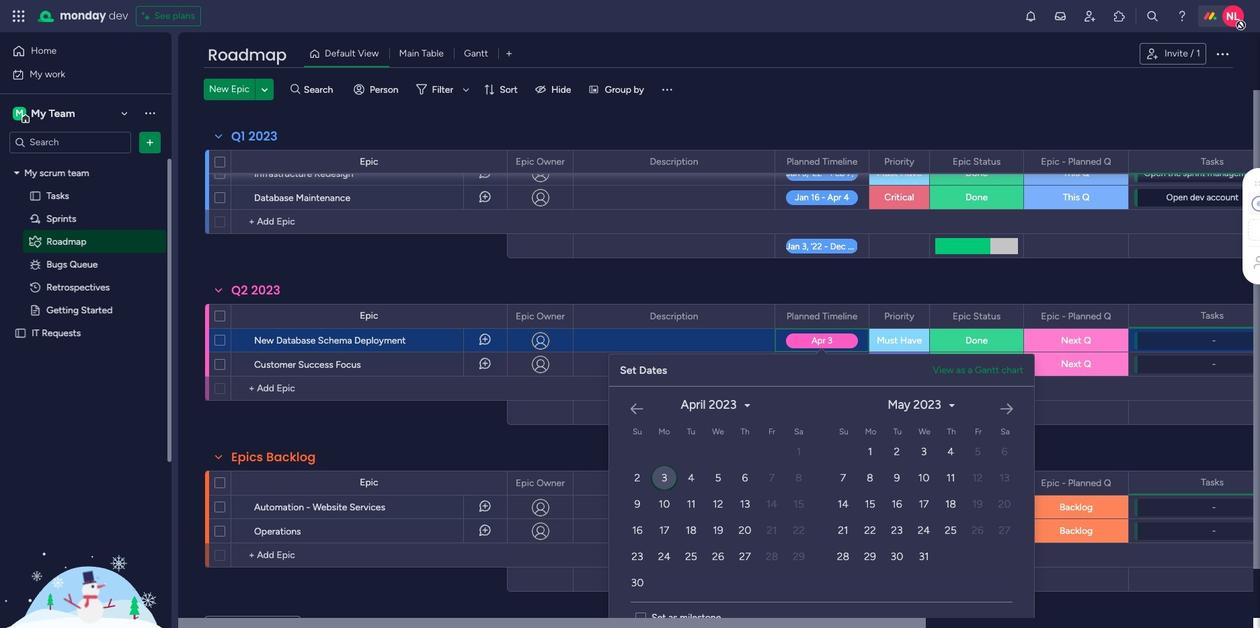 Task type: describe. For each thing, give the bounding box(es) containing it.
0 horizontal spatial public board image
[[14, 326, 27, 339]]

notifications image
[[1024, 9, 1038, 23]]

lottie animation image
[[0, 492, 171, 628]]

public board image
[[29, 304, 42, 316]]

add view image
[[506, 49, 512, 59]]

lottie animation element
[[0, 492, 171, 628]]

workspace options image
[[143, 106, 157, 120]]

1 + add epic text field from the top
[[238, 381, 501, 397]]

v2 search image
[[291, 82, 300, 97]]

angle down image
[[261, 84, 268, 94]]

invite members image
[[1083, 9, 1097, 23]]

apps image
[[1113, 9, 1126, 23]]

0 horizontal spatial caret down image
[[14, 168, 19, 178]]

workspace image
[[13, 106, 26, 121]]

menu image
[[660, 83, 674, 96]]

home image
[[12, 44, 26, 58]]

Search field
[[300, 80, 341, 99]]

Search in workspace field
[[28, 134, 112, 150]]



Task type: locate. For each thing, give the bounding box(es) containing it.
list box
[[0, 159, 171, 526]]

caret down image
[[14, 168, 19, 178], [745, 400, 750, 410]]

workspace selection element
[[13, 105, 77, 123]]

options image
[[143, 135, 157, 149], [554, 150, 563, 173], [1109, 150, 1119, 173], [187, 181, 198, 213], [850, 305, 859, 328], [910, 305, 920, 328], [1109, 305, 1119, 328], [554, 472, 563, 495], [187, 515, 198, 547]]

see plans image
[[142, 8, 154, 24]]

0 vertical spatial public board image
[[29, 189, 42, 202]]

option
[[0, 161, 171, 163]]

public board image
[[29, 189, 42, 202], [14, 326, 27, 339]]

+ Add Epic text field
[[238, 214, 501, 230]]

1 vertical spatial public board image
[[14, 326, 27, 339]]

0 vertical spatial caret down image
[[14, 168, 19, 178]]

1 horizontal spatial public board image
[[29, 189, 42, 202]]

help image
[[1175, 9, 1189, 23]]

caret down image
[[949, 400, 955, 410]]

2 + add epic text field from the top
[[238, 547, 501, 563]]

my work image
[[12, 68, 24, 80]]

1 vertical spatial caret down image
[[745, 400, 750, 410]]

select product image
[[12, 9, 26, 23]]

+ Add Epic text field
[[238, 381, 501, 397], [238, 547, 501, 563]]

0 vertical spatial + add epic text field
[[238, 381, 501, 397]]

1 horizontal spatial caret down image
[[745, 400, 750, 410]]

arrow down image
[[458, 81, 474, 97]]

1 vertical spatial + add epic text field
[[238, 547, 501, 563]]

options image
[[1214, 46, 1231, 62], [850, 150, 859, 173], [910, 150, 920, 173], [186, 167, 198, 179], [554, 305, 563, 328], [756, 305, 765, 328], [1005, 305, 1014, 328], [187, 324, 198, 356], [187, 348, 198, 380], [1109, 472, 1119, 495], [187, 491, 198, 523]]

region
[[609, 381, 1260, 613]]

search everything image
[[1146, 9, 1159, 23]]

None field
[[204, 44, 290, 67], [228, 128, 281, 145], [512, 154, 568, 169], [646, 154, 702, 169], [783, 154, 861, 169], [881, 154, 918, 169], [949, 154, 1004, 169], [1038, 154, 1115, 169], [1198, 154, 1227, 169], [228, 282, 284, 299], [1198, 308, 1227, 323], [512, 309, 568, 324], [646, 309, 702, 324], [783, 309, 861, 324], [881, 309, 918, 324], [949, 309, 1004, 324], [1038, 309, 1115, 324], [228, 448, 319, 466], [1198, 475, 1227, 490], [512, 476, 568, 491], [646, 476, 702, 491], [783, 476, 861, 491], [881, 476, 918, 491], [949, 476, 1004, 491], [1038, 476, 1115, 491], [204, 44, 290, 67], [228, 128, 281, 145], [512, 154, 568, 169], [646, 154, 702, 169], [783, 154, 861, 169], [881, 154, 918, 169], [949, 154, 1004, 169], [1038, 154, 1115, 169], [1198, 154, 1227, 169], [228, 282, 284, 299], [1198, 308, 1227, 323], [512, 309, 568, 324], [646, 309, 702, 324], [783, 309, 861, 324], [881, 309, 918, 324], [949, 309, 1004, 324], [1038, 309, 1115, 324], [228, 448, 319, 466], [1198, 475, 1227, 490], [512, 476, 568, 491], [646, 476, 702, 491], [783, 476, 861, 491], [881, 476, 918, 491], [949, 476, 1004, 491], [1038, 476, 1115, 491]]

inbox image
[[1054, 9, 1067, 23]]

noah lott image
[[1222, 5, 1244, 27]]



Task type: vqa. For each thing, say whether or not it's contained in the screenshot.
Show Weekends
no



